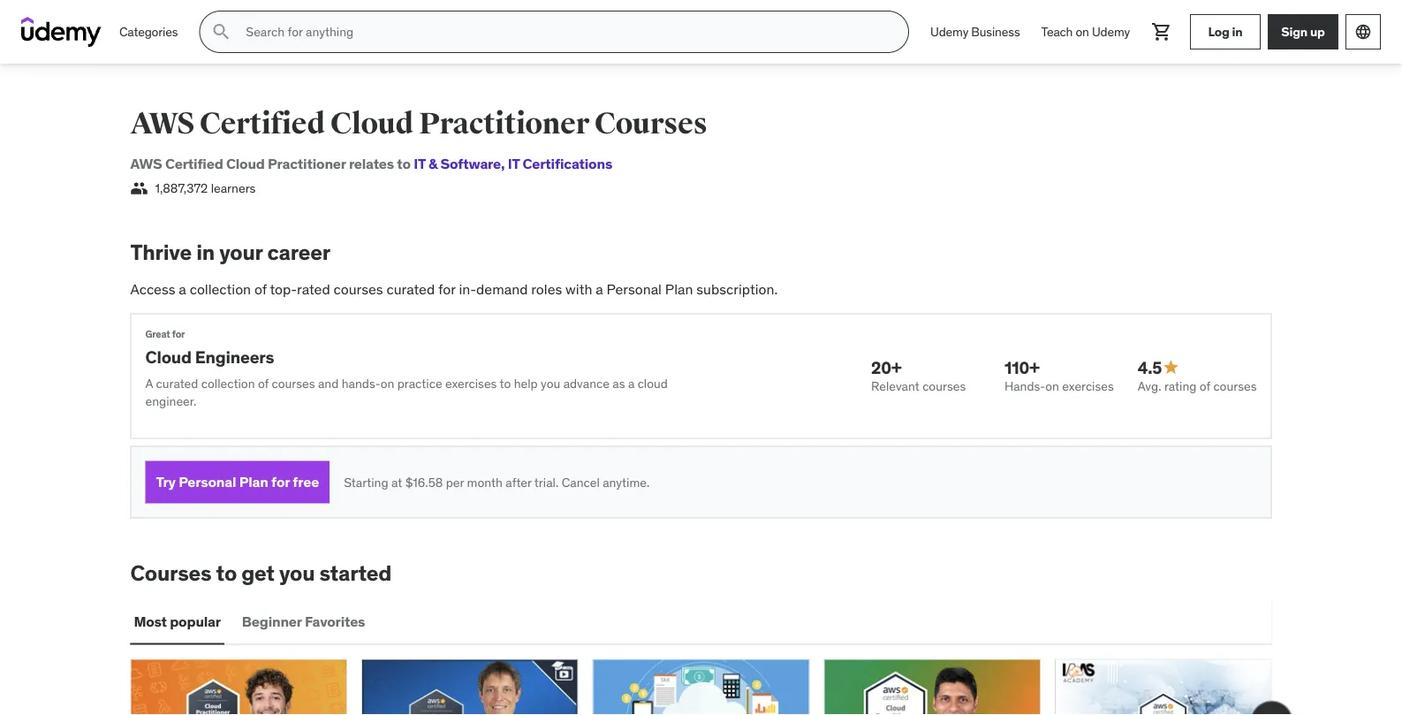 Task type: vqa. For each thing, say whether or not it's contained in the screenshot.
topmost for
yes



Task type: describe. For each thing, give the bounding box(es) containing it.
small image
[[130, 180, 148, 197]]

20+
[[872, 356, 902, 378]]

advance
[[564, 376, 610, 392]]

top-
[[270, 280, 297, 298]]

cloud for relates
[[226, 155, 265, 173]]

1 it from the left
[[414, 155, 426, 173]]

shopping cart with 0 items image
[[1152, 21, 1173, 42]]

categories button
[[109, 11, 189, 53]]

sign up link
[[1268, 14, 1339, 49]]

choose a language image
[[1355, 23, 1373, 41]]

practitioner for courses
[[419, 105, 589, 142]]

started
[[320, 560, 392, 587]]

learners
[[211, 180, 256, 196]]

trial.
[[535, 474, 559, 490]]

get
[[241, 560, 275, 587]]

avg.
[[1138, 378, 1162, 394]]

aws for aws certified cloud practitioner courses
[[130, 105, 194, 142]]

certified for aws certified cloud practitioner relates to it & software it certifications
[[165, 155, 223, 173]]

relates
[[349, 155, 394, 173]]

&
[[429, 155, 438, 173]]

your
[[219, 239, 263, 265]]

favorites
[[305, 612, 365, 631]]

of left top-
[[255, 280, 267, 298]]

2 vertical spatial for
[[271, 473, 290, 491]]

aws for aws certified cloud practitioner relates to it & software it certifications
[[130, 155, 162, 173]]

1 horizontal spatial curated
[[387, 280, 435, 298]]

for inside "great for cloud engineers a curated collection of courses and hands-on practice exercises to help you advance as a cloud engineer."
[[172, 328, 185, 340]]

4.5
[[1138, 356, 1163, 378]]

try personal plan for free link
[[145, 461, 330, 504]]

it certifications link
[[501, 155, 613, 173]]

cancel
[[562, 474, 600, 490]]

log
[[1209, 24, 1230, 39]]

help
[[514, 376, 538, 392]]

1 vertical spatial you
[[279, 560, 315, 587]]

relevant
[[872, 378, 920, 394]]

and
[[318, 376, 339, 392]]

business
[[972, 24, 1020, 40]]

to inside "great for cloud engineers a curated collection of courses and hands-on practice exercises to help you advance as a cloud engineer."
[[500, 376, 511, 392]]

courses right rating
[[1214, 378, 1257, 394]]

certifications
[[523, 155, 613, 173]]

small image
[[1163, 359, 1180, 376]]

hands-
[[1005, 378, 1046, 394]]

access
[[130, 280, 175, 298]]

software
[[441, 155, 501, 173]]

beginner
[[242, 612, 302, 631]]

starting
[[344, 474, 389, 490]]

1,887,372
[[155, 180, 208, 196]]

a
[[145, 376, 153, 392]]

aws certified cloud practitioner courses
[[130, 105, 708, 142]]

1 vertical spatial personal
[[179, 473, 236, 491]]

a inside "great for cloud engineers a curated collection of courses and hands-on practice exercises to help you advance as a cloud engineer."
[[628, 376, 635, 392]]

0 horizontal spatial a
[[179, 280, 186, 298]]

20+ relevant courses
[[872, 356, 966, 394]]

in for log
[[1233, 24, 1243, 39]]

try
[[156, 473, 176, 491]]

in for thrive
[[196, 239, 215, 265]]

cloud for courses
[[330, 105, 414, 142]]

1 horizontal spatial plan
[[665, 280, 693, 298]]

teach on udemy
[[1042, 24, 1130, 40]]

engineer.
[[145, 393, 197, 409]]

udemy inside udemy business link
[[931, 24, 969, 40]]

most
[[134, 612, 167, 631]]

of right rating
[[1200, 378, 1211, 394]]

career
[[267, 239, 330, 265]]

thrive in your career element
[[130, 239, 1272, 519]]

0 vertical spatial to
[[397, 155, 411, 173]]

submit search image
[[211, 21, 232, 42]]

anytime.
[[603, 474, 650, 490]]

thrive
[[130, 239, 192, 265]]

most popular button
[[130, 601, 224, 643]]

teach on udemy link
[[1031, 11, 1141, 53]]



Task type: locate. For each thing, give the bounding box(es) containing it.
1 horizontal spatial on
[[1046, 378, 1060, 394]]

a right access
[[179, 280, 186, 298]]

try personal plan for free
[[156, 473, 319, 491]]

practitioner up software
[[419, 105, 589, 142]]

collection inside "great for cloud engineers a curated collection of courses and hands-on practice exercises to help you advance as a cloud engineer."
[[201, 376, 255, 392]]

collection down engineers
[[201, 376, 255, 392]]

with
[[566, 280, 593, 298]]

collection
[[190, 280, 251, 298], [201, 376, 255, 392]]

0 horizontal spatial exercises
[[445, 376, 497, 392]]

plan left free
[[239, 473, 268, 491]]

0 vertical spatial cloud
[[330, 105, 414, 142]]

up
[[1311, 24, 1326, 39]]

1 horizontal spatial practitioner
[[419, 105, 589, 142]]

teach
[[1042, 24, 1073, 40]]

practitioner
[[419, 105, 589, 142], [268, 155, 346, 173]]

on inside 110+ hands-on exercises
[[1046, 378, 1060, 394]]

exercises right the practice
[[445, 376, 497, 392]]

thrive in your career
[[130, 239, 330, 265]]

1 horizontal spatial exercises
[[1063, 378, 1114, 394]]

you inside "great for cloud engineers a curated collection of courses and hands-on practice exercises to help you advance as a cloud engineer."
[[541, 376, 561, 392]]

curated
[[387, 280, 435, 298], [156, 376, 198, 392]]

to
[[397, 155, 411, 173], [500, 376, 511, 392], [216, 560, 237, 587]]

cloud up "relates"
[[330, 105, 414, 142]]

collection down thrive in your career
[[190, 280, 251, 298]]

0 horizontal spatial on
[[381, 376, 395, 392]]

to left get
[[216, 560, 237, 587]]

rated
[[297, 280, 330, 298]]

0 horizontal spatial it
[[414, 155, 426, 173]]

2 it from the left
[[508, 155, 520, 173]]

beginner favorites
[[242, 612, 365, 631]]

0 vertical spatial aws
[[130, 105, 194, 142]]

avg. rating of courses
[[1138, 378, 1257, 394]]

0 horizontal spatial cloud
[[145, 346, 192, 367]]

it right software
[[508, 155, 520, 173]]

1 horizontal spatial in
[[1233, 24, 1243, 39]]

of
[[255, 280, 267, 298], [258, 376, 269, 392], [1200, 378, 1211, 394]]

1 horizontal spatial cloud
[[226, 155, 265, 173]]

cloud inside "great for cloud engineers a curated collection of courses and hands-on practice exercises to help you advance as a cloud engineer."
[[145, 346, 192, 367]]

0 horizontal spatial personal
[[179, 473, 236, 491]]

1 horizontal spatial a
[[596, 280, 603, 298]]

courses inside 20+ relevant courses
[[923, 378, 966, 394]]

practice
[[398, 376, 442, 392]]

2 horizontal spatial to
[[500, 376, 511, 392]]

0 vertical spatial you
[[541, 376, 561, 392]]

1 aws from the top
[[130, 105, 194, 142]]

110+
[[1005, 356, 1040, 378]]

certified up learners
[[200, 105, 325, 142]]

hands-
[[342, 376, 381, 392]]

courses to get you started
[[130, 560, 392, 587]]

0 vertical spatial plan
[[665, 280, 693, 298]]

cloud engineers link
[[145, 346, 274, 367]]

2 vertical spatial cloud
[[145, 346, 192, 367]]

1 horizontal spatial personal
[[607, 280, 662, 298]]

1 vertical spatial aws
[[130, 155, 162, 173]]

0 horizontal spatial for
[[172, 328, 185, 340]]

cloud down great
[[145, 346, 192, 367]]

2 vertical spatial to
[[216, 560, 237, 587]]

plan
[[665, 280, 693, 298], [239, 473, 268, 491]]

for left free
[[271, 473, 290, 491]]

you right help
[[541, 376, 561, 392]]

a right as
[[628, 376, 635, 392]]

1 horizontal spatial you
[[541, 376, 561, 392]]

at
[[391, 474, 402, 490]]

exercises inside "great for cloud engineers a curated collection of courses and hands-on practice exercises to help you advance as a cloud engineer."
[[445, 376, 497, 392]]

1 vertical spatial courses
[[130, 560, 212, 587]]

2 horizontal spatial cloud
[[330, 105, 414, 142]]

curated up engineer.
[[156, 376, 198, 392]]

of inside "great for cloud engineers a curated collection of courses and hands-on practice exercises to help you advance as a cloud engineer."
[[258, 376, 269, 392]]

certified up 1,887,372 learners
[[165, 155, 223, 173]]

month
[[467, 474, 503, 490]]

curated inside "great for cloud engineers a curated collection of courses and hands-on practice exercises to help you advance as a cloud engineer."
[[156, 376, 198, 392]]

you right get
[[279, 560, 315, 587]]

to left &
[[397, 155, 411, 173]]

1 horizontal spatial it
[[508, 155, 520, 173]]

carousel element
[[130, 659, 1294, 715]]

rating
[[1165, 378, 1197, 394]]

0 horizontal spatial to
[[216, 560, 237, 587]]

2 horizontal spatial a
[[628, 376, 635, 392]]

for
[[438, 280, 456, 298], [172, 328, 185, 340], [271, 473, 290, 491]]

0 vertical spatial courses
[[595, 105, 708, 142]]

0 vertical spatial certified
[[200, 105, 325, 142]]

2 horizontal spatial for
[[438, 280, 456, 298]]

1 vertical spatial for
[[172, 328, 185, 340]]

on inside "great for cloud engineers a curated collection of courses and hands-on practice exercises to help you advance as a cloud engineer."
[[381, 376, 395, 392]]

1 vertical spatial plan
[[239, 473, 268, 491]]

1 vertical spatial to
[[500, 376, 511, 392]]

2 udemy from the left
[[1092, 24, 1130, 40]]

it
[[414, 155, 426, 173], [508, 155, 520, 173]]

sign up
[[1282, 24, 1326, 39]]

1 vertical spatial cloud
[[226, 155, 265, 173]]

courses left and
[[272, 376, 315, 392]]

for right great
[[172, 328, 185, 340]]

cloud
[[330, 105, 414, 142], [226, 155, 265, 173], [145, 346, 192, 367]]

plan inside try personal plan for free link
[[239, 473, 268, 491]]

next image
[[1258, 708, 1286, 715]]

log in
[[1209, 24, 1243, 39]]

1 vertical spatial collection
[[201, 376, 255, 392]]

0 vertical spatial collection
[[190, 280, 251, 298]]

aws up 1,887,372 on the top
[[130, 105, 194, 142]]

1 horizontal spatial courses
[[595, 105, 708, 142]]

courses right the relevant
[[923, 378, 966, 394]]

2 aws from the top
[[130, 155, 162, 173]]

categories
[[119, 24, 178, 40]]

personal right try
[[179, 473, 236, 491]]

2 horizontal spatial on
[[1076, 24, 1090, 40]]

0 horizontal spatial udemy
[[931, 24, 969, 40]]

aws up small icon
[[130, 155, 162, 173]]

0 vertical spatial for
[[438, 280, 456, 298]]

it left &
[[414, 155, 426, 173]]

a right with
[[596, 280, 603, 298]]

certified for aws certified cloud practitioner courses
[[200, 105, 325, 142]]

engineers
[[195, 346, 274, 367]]

0 vertical spatial personal
[[607, 280, 662, 298]]

demand
[[476, 280, 528, 298]]

great
[[145, 328, 170, 340]]

udemy left shopping cart with 0 items "image"
[[1092, 24, 1130, 40]]

1 vertical spatial certified
[[165, 155, 223, 173]]

0 vertical spatial curated
[[387, 280, 435, 298]]

beginner favorites button
[[239, 601, 369, 643]]

curated left in-
[[387, 280, 435, 298]]

aws
[[130, 105, 194, 142], [130, 155, 162, 173]]

certified
[[200, 105, 325, 142], [165, 155, 223, 173]]

0 horizontal spatial courses
[[130, 560, 212, 587]]

1 udemy from the left
[[931, 24, 969, 40]]

popular
[[170, 612, 221, 631]]

sign
[[1282, 24, 1308, 39]]

in-
[[459, 280, 477, 298]]

$16.58
[[405, 474, 443, 490]]

of down engineers
[[258, 376, 269, 392]]

udemy left business
[[931, 24, 969, 40]]

access a collection of top-rated courses curated for in-demand roles with a personal plan subscription.
[[130, 280, 778, 298]]

1 horizontal spatial udemy
[[1092, 24, 1130, 40]]

in left 'your'
[[196, 239, 215, 265]]

0 horizontal spatial in
[[196, 239, 215, 265]]

cloud
[[638, 376, 668, 392]]

udemy inside the teach on udemy link
[[1092, 24, 1130, 40]]

practitioner for relates
[[268, 155, 346, 173]]

to left help
[[500, 376, 511, 392]]

practitioner left "relates"
[[268, 155, 346, 173]]

courses
[[334, 280, 383, 298], [272, 376, 315, 392], [923, 378, 966, 394], [1214, 378, 1257, 394]]

in right log
[[1233, 24, 1243, 39]]

after
[[506, 474, 532, 490]]

1 horizontal spatial to
[[397, 155, 411, 173]]

1,887,372 learners
[[155, 180, 256, 196]]

plan left subscription.
[[665, 280, 693, 298]]

0 horizontal spatial you
[[279, 560, 315, 587]]

as
[[613, 376, 625, 392]]

exercises
[[445, 376, 497, 392], [1063, 378, 1114, 394]]

per
[[446, 474, 464, 490]]

1 horizontal spatial for
[[271, 473, 290, 491]]

cloud for a
[[145, 346, 192, 367]]

starting at $16.58 per month after trial. cancel anytime.
[[344, 474, 650, 490]]

great for cloud engineers a curated collection of courses and hands-on practice exercises to help you advance as a cloud engineer.
[[145, 328, 668, 409]]

0 horizontal spatial plan
[[239, 473, 268, 491]]

courses
[[595, 105, 708, 142], [130, 560, 212, 587]]

courses right rated
[[334, 280, 383, 298]]

in
[[1233, 24, 1243, 39], [196, 239, 215, 265]]

personal right with
[[607, 280, 662, 298]]

you
[[541, 376, 561, 392], [279, 560, 315, 587]]

0 horizontal spatial practitioner
[[268, 155, 346, 173]]

it & software link
[[414, 155, 501, 173]]

0 vertical spatial practitioner
[[419, 105, 589, 142]]

aws certified cloud practitioner relates to it & software it certifications
[[130, 155, 613, 173]]

exercises left avg. at the bottom right of page
[[1063, 378, 1114, 394]]

110+ hands-on exercises
[[1005, 356, 1114, 394]]

exercises inside 110+ hands-on exercises
[[1063, 378, 1114, 394]]

udemy business
[[931, 24, 1020, 40]]

1 vertical spatial in
[[196, 239, 215, 265]]

roles
[[531, 280, 562, 298]]

courses inside "great for cloud engineers a curated collection of courses and hands-on practice exercises to help you advance as a cloud engineer."
[[272, 376, 315, 392]]

1 vertical spatial curated
[[156, 376, 198, 392]]

subscription.
[[697, 280, 778, 298]]

Search for anything text field
[[242, 17, 887, 47]]

on
[[1076, 24, 1090, 40], [381, 376, 395, 392], [1046, 378, 1060, 394]]

for left in-
[[438, 280, 456, 298]]

personal
[[607, 280, 662, 298], [179, 473, 236, 491]]

udemy business link
[[920, 11, 1031, 53]]

most popular
[[134, 612, 221, 631]]

0 vertical spatial in
[[1233, 24, 1243, 39]]

on inside the teach on udemy link
[[1076, 24, 1090, 40]]

free
[[293, 473, 319, 491]]

0 horizontal spatial curated
[[156, 376, 198, 392]]

log in link
[[1191, 14, 1261, 49]]

udemy image
[[21, 17, 102, 47]]

1 vertical spatial practitioner
[[268, 155, 346, 173]]

cloud up learners
[[226, 155, 265, 173]]

udemy
[[931, 24, 969, 40], [1092, 24, 1130, 40]]



